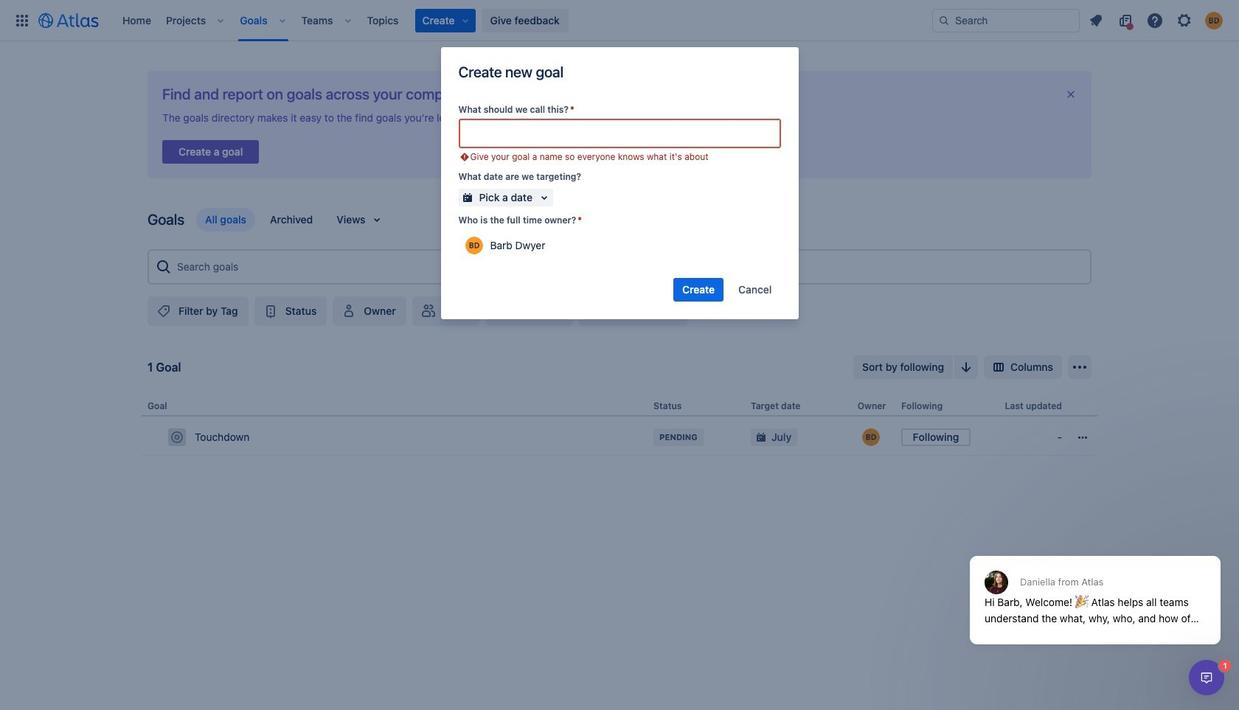Task type: locate. For each thing, give the bounding box(es) containing it.
Search goals field
[[173, 254, 1085, 280]]

label image
[[155, 303, 173, 320]]

1 vertical spatial dialog
[[1190, 661, 1225, 696]]

0 vertical spatial dialog
[[963, 520, 1229, 656]]

search goals image
[[155, 258, 173, 276]]

dialog
[[963, 520, 1229, 656], [1190, 661, 1225, 696]]

search image
[[939, 14, 951, 26]]

None search field
[[933, 8, 1080, 32]]

following image
[[493, 303, 511, 320]]

None field
[[460, 120, 780, 147]]

banner
[[0, 0, 1240, 41]]

error image
[[459, 151, 470, 163]]



Task type: vqa. For each thing, say whether or not it's contained in the screenshot.
group
no



Task type: describe. For each thing, give the bounding box(es) containing it.
help image
[[1147, 11, 1165, 29]]

reverse sort order image
[[958, 359, 976, 376]]

close banner image
[[1066, 89, 1078, 100]]

status image
[[262, 303, 280, 320]]

Search field
[[933, 8, 1080, 32]]

top element
[[9, 0, 933, 41]]



